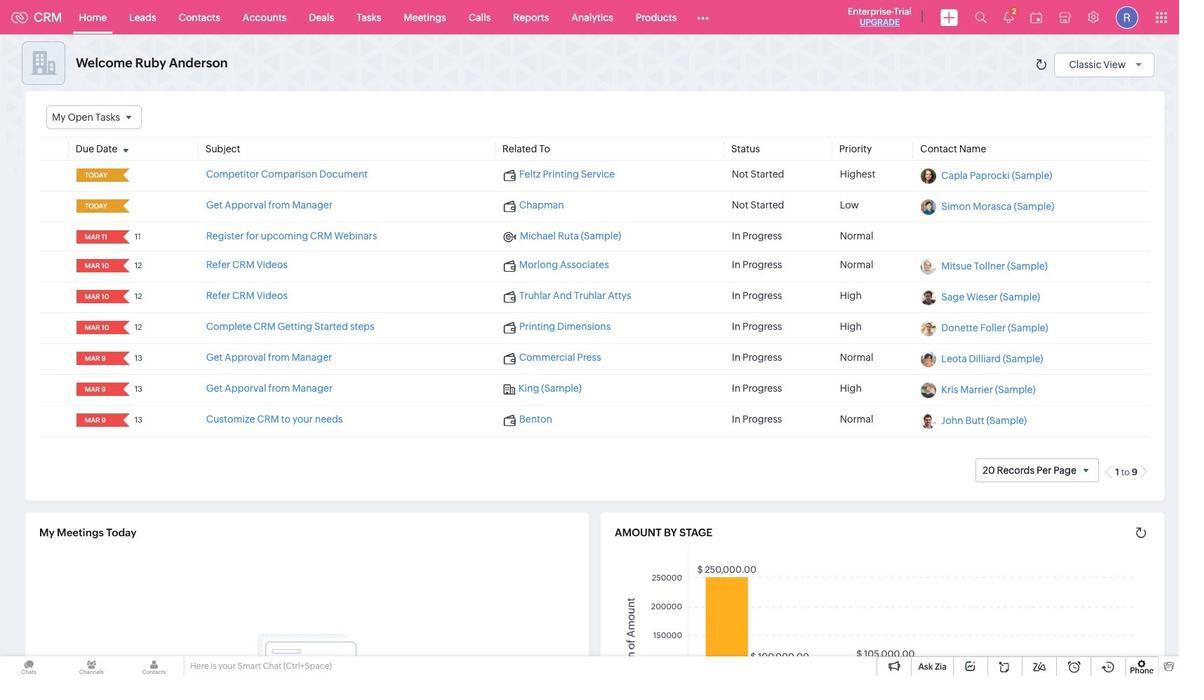 Task type: locate. For each thing, give the bounding box(es) containing it.
contacts image
[[125, 656, 183, 676]]

signals element
[[996, 0, 1022, 34]]

None field
[[46, 105, 142, 129], [81, 169, 114, 182], [81, 200, 114, 213], [81, 230, 114, 244], [81, 259, 114, 273], [81, 290, 114, 303], [81, 321, 114, 334], [81, 352, 114, 365], [81, 383, 114, 396], [81, 414, 114, 427], [46, 105, 142, 129], [81, 169, 114, 182], [81, 200, 114, 213], [81, 230, 114, 244], [81, 259, 114, 273], [81, 290, 114, 303], [81, 321, 114, 334], [81, 352, 114, 365], [81, 383, 114, 396], [81, 414, 114, 427]]

calendar image
[[1031, 12, 1043, 23]]

search image
[[975, 11, 987, 23]]

profile image
[[1116, 6, 1139, 28]]

create menu image
[[941, 9, 958, 26]]



Task type: describe. For each thing, give the bounding box(es) containing it.
profile element
[[1108, 0, 1147, 34]]

channels image
[[63, 656, 120, 676]]

late by  days image
[[117, 202, 135, 210]]

logo image
[[11, 12, 28, 23]]

late by  days image
[[117, 171, 135, 179]]

Other Modules field
[[688, 6, 718, 28]]

search element
[[967, 0, 996, 34]]

chats image
[[0, 656, 58, 676]]

create menu element
[[932, 0, 967, 34]]



Task type: vqa. For each thing, say whether or not it's contained in the screenshot.
Ruby Anderson's Home
no



